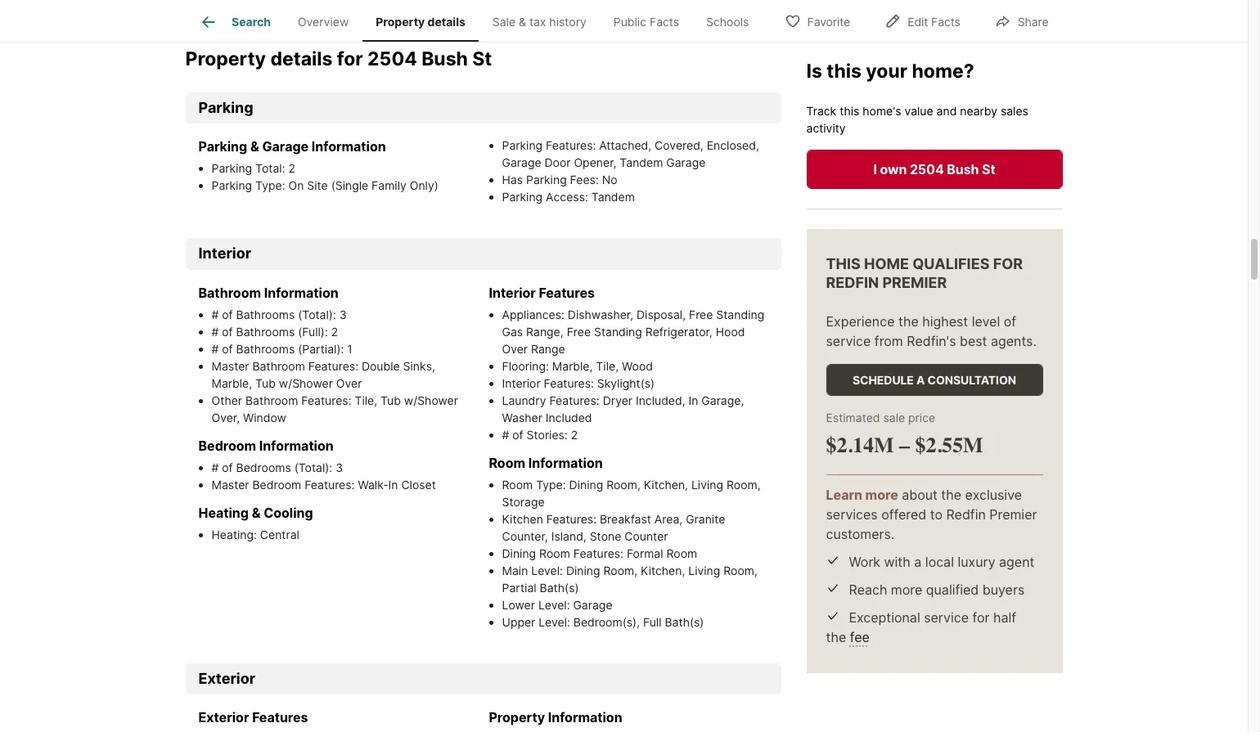 Task type: locate. For each thing, give the bounding box(es) containing it.
for for 2504
[[337, 47, 363, 70]]

tandem inside the has parking fees: no parking access: tandem
[[592, 190, 635, 204]]

(total): up "(full):" in the top of the page
[[298, 307, 336, 321]]

0 vertical spatial bathroom
[[198, 285, 261, 301]]

i own 2504 bush st button
[[807, 150, 1063, 189]]

& inside parking & garage information parking total: 2 parking type: on site (single family only)
[[250, 138, 259, 155]]

1 vertical spatial tandem
[[592, 190, 635, 204]]

3 for bedroom
[[336, 461, 343, 474]]

1 horizontal spatial marble,
[[552, 359, 593, 373]]

over up tile, tub w/shower over, window
[[336, 376, 362, 390]]

1 vertical spatial 3
[[336, 461, 343, 474]]

range,
[[526, 325, 564, 339]]

for down overview tab on the left of page
[[337, 47, 363, 70]]

sale & tax history tab
[[479, 2, 600, 42]]

marble,
[[552, 359, 593, 373], [212, 376, 252, 390]]

0 horizontal spatial w/shower
[[279, 376, 333, 390]]

tandem inside attached, covered, enclosed, garage door opener, tandem garage
[[620, 156, 663, 170]]

facts inside edit facts button
[[931, 14, 961, 28]]

&
[[519, 15, 526, 29], [250, 138, 259, 155], [252, 505, 261, 521]]

service down qualified
[[924, 610, 969, 626]]

0 horizontal spatial features
[[252, 710, 308, 726]]

learn more
[[826, 487, 898, 503]]

0 vertical spatial 2
[[288, 161, 295, 175]]

2 vertical spatial property
[[489, 710, 545, 726]]

more down with
[[891, 582, 923, 598]]

2 exterior from the top
[[198, 710, 249, 726]]

information inside bedroom information # of bedrooms (total): 3 master bedroom features: walk-in closet
[[259, 438, 334, 454]]

3 up (partial):
[[339, 307, 347, 321]]

luxury
[[958, 554, 996, 570]]

bedroom down bedrooms
[[252, 478, 301, 492]]

1 vertical spatial st
[[982, 161, 996, 177]]

(total): inside bedroom information # of bedrooms (total): 3 master bedroom features: walk-in closet
[[294, 461, 332, 474]]

double
[[362, 359, 400, 373]]

0 vertical spatial tile,
[[596, 359, 619, 373]]

living down "granite"
[[689, 564, 721, 578]]

gas
[[502, 325, 523, 339]]

0 vertical spatial w/shower
[[279, 376, 333, 390]]

0 vertical spatial this
[[827, 59, 862, 82]]

0 vertical spatial dining
[[569, 478, 603, 492]]

standing up hood
[[716, 307, 765, 321]]

information for room
[[529, 455, 603, 471]]

1 vertical spatial kitchen,
[[641, 564, 685, 578]]

3 inside bathroom information # of bathrooms (total): 3 # of bathrooms (full): 2 # of bathrooms (partial): 1
[[339, 307, 347, 321]]

1 vertical spatial master
[[212, 478, 249, 492]]

double sinks, marble, tub w/shower over
[[212, 359, 435, 390]]

property details
[[376, 15, 466, 29]]

garage up "bedroom(s),"
[[573, 598, 613, 612]]

0 vertical spatial over
[[502, 342, 528, 356]]

2 horizontal spatial property
[[489, 710, 545, 726]]

heating
[[198, 505, 249, 521]]

1 vertical spatial (total):
[[294, 461, 332, 474]]

1 vertical spatial bath(s)
[[665, 615, 704, 629]]

0 horizontal spatial facts
[[650, 15, 679, 29]]

0 vertical spatial tandem
[[620, 156, 663, 170]]

0 horizontal spatial the
[[826, 629, 847, 646]]

information for bedroom
[[259, 438, 334, 454]]

hood
[[716, 325, 745, 339]]

information for property
[[548, 710, 623, 726]]

features:
[[546, 138, 596, 152], [308, 359, 359, 373], [544, 376, 594, 390], [301, 393, 352, 407], [550, 393, 600, 407], [305, 478, 355, 492], [547, 512, 597, 526], [574, 546, 624, 560]]

room down island,
[[539, 546, 570, 560]]

2 right "(full):" in the top of the page
[[331, 325, 338, 339]]

2 vertical spatial the
[[826, 629, 847, 646]]

facts right edit
[[931, 14, 961, 28]]

share
[[1018, 14, 1049, 28]]

1 horizontal spatial over
[[502, 342, 528, 356]]

2504
[[368, 47, 417, 70], [910, 161, 944, 177]]

dining
[[569, 478, 603, 492], [502, 546, 536, 560], [566, 564, 600, 578]]

dining for level:
[[566, 564, 600, 578]]

and
[[937, 104, 957, 118]]

more for learn
[[866, 487, 898, 503]]

1 horizontal spatial in
[[689, 393, 699, 407]]

(total): for bedroom
[[294, 461, 332, 474]]

1 vertical spatial living
[[689, 564, 721, 578]]

1 master from the top
[[212, 359, 249, 373]]

0 vertical spatial interior
[[198, 245, 251, 262]]

public facts tab
[[600, 2, 693, 42]]

in inside bedroom information # of bedrooms (total): 3 master bedroom features: walk-in closet
[[388, 478, 398, 492]]

1 vertical spatial bathroom
[[252, 359, 305, 373]]

0 vertical spatial the
[[899, 313, 919, 330]]

0 vertical spatial master
[[212, 359, 249, 373]]

marble, inside the double sinks, marble, tub w/shower over
[[212, 376, 252, 390]]

0 vertical spatial bath(s)
[[540, 581, 579, 595]]

0 vertical spatial property
[[376, 15, 425, 29]]

bath(s)
[[540, 581, 579, 595], [665, 615, 704, 629]]

skylight(s)
[[597, 376, 655, 390]]

details inside tab
[[428, 15, 466, 29]]

this right is
[[827, 59, 862, 82]]

0 horizontal spatial tile,
[[355, 393, 377, 407]]

this home qualifies for redfin premier
[[826, 255, 1023, 291]]

bush inside button
[[947, 161, 979, 177]]

other
[[212, 393, 242, 407]]

0 horizontal spatial tub
[[255, 376, 276, 390]]

dining room, kitchen, living room, partial bath(s)
[[502, 564, 758, 595]]

1 horizontal spatial 2504
[[910, 161, 944, 177]]

facts inside public facts tab
[[650, 15, 679, 29]]

bedroom down over,
[[198, 438, 256, 454]]

favorite
[[807, 14, 851, 28]]

w/shower inside the double sinks, marble, tub w/shower over
[[279, 376, 333, 390]]

$2.14m
[[826, 433, 894, 458]]

3 down tile, tub w/shower over, window
[[336, 461, 343, 474]]

over inside dishwasher, disposal, free standing gas range, free standing refrigerator, hood over range
[[502, 342, 528, 356]]

living inside dining room, kitchen, living room, partial bath(s)
[[689, 564, 721, 578]]

the inside experience the highest level of service from redfin's best agents.
[[899, 313, 919, 330]]

bedroom(s),
[[574, 615, 640, 629]]

interior features: skylight(s)
[[502, 376, 655, 390]]

island,
[[551, 529, 587, 543]]

0 horizontal spatial marble,
[[212, 376, 252, 390]]

level: for main
[[531, 564, 563, 578]]

1 horizontal spatial free
[[689, 307, 713, 321]]

& for sale
[[519, 15, 526, 29]]

facts
[[931, 14, 961, 28], [650, 15, 679, 29]]

1 vertical spatial 2504
[[910, 161, 944, 177]]

0 vertical spatial 3
[[339, 307, 347, 321]]

0 horizontal spatial st
[[472, 47, 492, 70]]

garage up total:
[[262, 138, 309, 155]]

& up total:
[[250, 138, 259, 155]]

details left sale at top
[[428, 15, 466, 29]]

3 inside bedroom information # of bedrooms (total): 3 master bedroom features: walk-in closet
[[336, 461, 343, 474]]

w/shower down sinks,
[[404, 393, 458, 407]]

dishwasher, disposal, free standing gas range, free standing refrigerator, hood over range
[[502, 307, 765, 356]]

this inside "track this home's value and nearby sales activity"
[[840, 104, 860, 118]]

the
[[899, 313, 919, 330], [942, 487, 962, 503], [826, 629, 847, 646]]

2504 right own
[[910, 161, 944, 177]]

2 vertical spatial interior
[[502, 376, 541, 390]]

bath(s) inside the lower level: garage upper level: bedroom(s), full bath(s)
[[665, 615, 704, 629]]

redfin's
[[907, 333, 956, 349]]

st down the nearby
[[982, 161, 996, 177]]

facts right public
[[650, 15, 679, 29]]

laundry features:
[[502, 393, 603, 407]]

garage inside parking & garage information parking total: 2 parking type: on site (single family only)
[[262, 138, 309, 155]]

st down sale & tax history tab
[[472, 47, 492, 70]]

dining inside dining room, kitchen, living room, partial bath(s)
[[566, 564, 600, 578]]

history
[[549, 15, 587, 29]]

1 horizontal spatial bath(s)
[[665, 615, 704, 629]]

1 horizontal spatial tub
[[381, 393, 401, 407]]

premier
[[883, 274, 947, 291]]

this
[[827, 59, 862, 82], [840, 104, 860, 118]]

tab list containing search
[[185, 0, 776, 42]]

1 horizontal spatial service
[[924, 610, 969, 626]]

information for bathroom
[[264, 285, 339, 301]]

information inside bathroom information # of bathrooms (total): 3 # of bathrooms (full): 2 # of bathrooms (partial): 1
[[264, 285, 339, 301]]

redfin
[[826, 274, 879, 291]]

1 vertical spatial in
[[388, 478, 398, 492]]

service inside exceptional service for half the
[[924, 610, 969, 626]]

attached, covered, enclosed, garage door opener, tandem garage
[[502, 138, 759, 170]]

garage inside the lower level: garage upper level: bedroom(s), full bath(s)
[[573, 598, 613, 612]]

2 vertical spatial bathrooms
[[236, 342, 295, 356]]

0 vertical spatial in
[[689, 393, 699, 407]]

1 horizontal spatial property
[[376, 15, 425, 29]]

main level:
[[502, 564, 566, 578]]

facts for public facts
[[650, 15, 679, 29]]

0 horizontal spatial for
[[337, 47, 363, 70]]

1 vertical spatial bedroom
[[252, 478, 301, 492]]

learn
[[826, 487, 863, 503]]

2 horizontal spatial the
[[942, 487, 962, 503]]

type: down the room information
[[536, 478, 566, 492]]

fees:
[[570, 173, 599, 187]]

features
[[539, 285, 595, 301], [252, 710, 308, 726]]

half
[[994, 610, 1017, 626]]

0 vertical spatial marble,
[[552, 359, 593, 373]]

1 vertical spatial for
[[973, 610, 990, 626]]

tab list
[[185, 0, 776, 42]]

site
[[307, 179, 328, 192]]

2
[[288, 161, 295, 175], [331, 325, 338, 339], [571, 428, 578, 442]]

bath(s) right the full
[[665, 615, 704, 629]]

property
[[376, 15, 425, 29], [185, 47, 266, 70], [489, 710, 545, 726]]

bath(s) down 'main level:'
[[540, 581, 579, 595]]

1 vertical spatial tile,
[[355, 393, 377, 407]]

the inside the about the exclusive services offered to redfin premier customers.
[[942, 487, 962, 503]]

property details tab
[[362, 2, 479, 42]]

for inside exceptional service for half the
[[973, 610, 990, 626]]

0 horizontal spatial over
[[336, 376, 362, 390]]

property for property details for 2504 bush st
[[185, 47, 266, 70]]

bush down the nearby
[[947, 161, 979, 177]]

bathrooms
[[236, 307, 295, 321], [236, 325, 295, 339], [236, 342, 295, 356]]

2504 inside button
[[910, 161, 944, 177]]

interior for interior features
[[489, 285, 536, 301]]

flooring:
[[502, 359, 549, 373]]

marble, up interior features: skylight(s)
[[552, 359, 593, 373]]

service inside experience the highest level of service from redfin's best agents.
[[826, 333, 871, 349]]

kitchen, up area,
[[644, 478, 688, 492]]

1 vertical spatial &
[[250, 138, 259, 155]]

1 vertical spatial service
[[924, 610, 969, 626]]

this right track on the top
[[840, 104, 860, 118]]

0 vertical spatial bush
[[422, 47, 468, 70]]

tandem for opener,
[[620, 156, 663, 170]]

2 master from the top
[[212, 478, 249, 492]]

the left fee
[[826, 629, 847, 646]]

more up offered
[[866, 487, 898, 503]]

property inside tab
[[376, 15, 425, 29]]

estimated
[[826, 411, 880, 425]]

dining down the room information
[[569, 478, 603, 492]]

0 vertical spatial tub
[[255, 376, 276, 390]]

0 horizontal spatial 2
[[288, 161, 295, 175]]

kitchen, inside dining room, kitchen, living room, storage
[[644, 478, 688, 492]]

kitchen, inside dining room, kitchen, living room, partial bath(s)
[[641, 564, 685, 578]]

–
[[900, 433, 910, 458]]

bathroom inside bathroom information # of bathrooms (total): 3 # of bathrooms (full): 2 # of bathrooms (partial): 1
[[198, 285, 261, 301]]

more for reach
[[891, 582, 923, 598]]

main
[[502, 564, 528, 578]]

this
[[826, 255, 861, 272]]

experience the highest level of service from redfin's best agents.
[[826, 313, 1037, 349]]

1 vertical spatial features
[[252, 710, 308, 726]]

tub down "double"
[[381, 393, 401, 407]]

1 vertical spatial marble,
[[212, 376, 252, 390]]

garage up has
[[502, 156, 541, 170]]

0 horizontal spatial free
[[567, 325, 591, 339]]

w/shower inside tile, tub w/shower over, window
[[404, 393, 458, 407]]

& up heating:
[[252, 505, 261, 521]]

schedule a consultation button
[[826, 364, 1043, 396]]

standing down dishwasher, on the top of page
[[594, 325, 642, 339]]

bathroom for master
[[252, 359, 305, 373]]

bedroom
[[198, 438, 256, 454], [252, 478, 301, 492]]

the inside exceptional service for half the
[[826, 629, 847, 646]]

1 horizontal spatial 2
[[331, 325, 338, 339]]

1 horizontal spatial features
[[539, 285, 595, 301]]

level: right main
[[531, 564, 563, 578]]

of inside experience the highest level of service from redfin's best agents.
[[1004, 313, 1017, 330]]

the for from
[[899, 313, 919, 330]]

over down gas
[[502, 342, 528, 356]]

level: right upper
[[539, 615, 570, 629]]

(total): right bedrooms
[[294, 461, 332, 474]]

room,
[[607, 478, 641, 492], [727, 478, 761, 492], [604, 564, 638, 578], [724, 564, 758, 578]]

living inside dining room, kitchen, living room, storage
[[692, 478, 724, 492]]

2504 down property details tab
[[368, 47, 417, 70]]

0 vertical spatial (total):
[[298, 307, 336, 321]]

door
[[545, 156, 571, 170]]

& left tax
[[519, 15, 526, 29]]

features: left 'walk-'
[[305, 478, 355, 492]]

included,
[[636, 393, 686, 407]]

bathroom information # of bathrooms (total): 3 # of bathrooms (full): 2 # of bathrooms (partial): 1
[[198, 285, 353, 356]]

interior
[[198, 245, 251, 262], [489, 285, 536, 301], [502, 376, 541, 390]]

service down experience
[[826, 333, 871, 349]]

the up redfin
[[942, 487, 962, 503]]

appliances:
[[502, 307, 568, 321]]

in left garage,
[[689, 393, 699, 407]]

exterior for exterior features
[[198, 710, 249, 726]]

0 vertical spatial st
[[472, 47, 492, 70]]

exterior for exterior
[[198, 670, 256, 687]]

0 vertical spatial living
[[692, 478, 724, 492]]

1 horizontal spatial bush
[[947, 161, 979, 177]]

your
[[866, 59, 908, 82]]

1 vertical spatial 2
[[331, 325, 338, 339]]

tile, down "double"
[[355, 393, 377, 407]]

property information
[[489, 710, 623, 726]]

exceptional service for half the
[[826, 610, 1017, 646]]

kitchen, down formal
[[641, 564, 685, 578]]

bath(s) inside dining room, kitchen, living room, partial bath(s)
[[540, 581, 579, 595]]

1 vertical spatial property
[[185, 47, 266, 70]]

more
[[866, 487, 898, 503], [891, 582, 923, 598]]

schedule
[[853, 373, 914, 387]]

free up refrigerator,
[[689, 307, 713, 321]]

dining inside dining room, kitchen, living room, storage
[[569, 478, 603, 492]]

2 vertical spatial 2
[[571, 428, 578, 442]]

room up room type:
[[489, 455, 526, 471]]

1 horizontal spatial type:
[[536, 478, 566, 492]]

0 vertical spatial level:
[[531, 564, 563, 578]]

tub up other bathroom features:
[[255, 376, 276, 390]]

exterior
[[198, 670, 256, 687], [198, 710, 249, 726]]

lower level: garage upper level: bedroom(s), full bath(s)
[[502, 598, 704, 629]]

1 horizontal spatial the
[[899, 313, 919, 330]]

0 vertical spatial for
[[337, 47, 363, 70]]

service
[[826, 333, 871, 349], [924, 610, 969, 626]]

(total):
[[298, 307, 336, 321], [294, 461, 332, 474]]

edit
[[908, 14, 928, 28]]

(total): for bathroom
[[298, 307, 336, 321]]

area,
[[655, 512, 683, 526]]

1 vertical spatial over
[[336, 376, 362, 390]]

tile, up skylight(s)
[[596, 359, 619, 373]]

for left "half"
[[973, 610, 990, 626]]

in left closet
[[388, 478, 398, 492]]

master bathroom features:
[[212, 359, 362, 373]]

1 exterior from the top
[[198, 670, 256, 687]]

refrigerator,
[[646, 325, 713, 339]]

2 vertical spatial bathroom
[[246, 393, 298, 407]]

covered,
[[655, 138, 704, 152]]

kitchen,
[[644, 478, 688, 492], [641, 564, 685, 578]]

master up heating
[[212, 478, 249, 492]]

1 horizontal spatial standing
[[716, 307, 765, 321]]

the for redfin
[[942, 487, 962, 503]]

free down dishwasher, on the top of page
[[567, 325, 591, 339]]

fee
[[850, 629, 870, 646]]

0 vertical spatial type:
[[255, 179, 285, 192]]

tandem down attached, on the top of page
[[620, 156, 663, 170]]

master up other
[[212, 359, 249, 373]]

0 vertical spatial exterior
[[198, 670, 256, 687]]

features: down (partial):
[[308, 359, 359, 373]]

type: down total:
[[255, 179, 285, 192]]

over
[[502, 342, 528, 356], [336, 376, 362, 390]]

(single
[[331, 179, 368, 192]]

& inside tab
[[519, 15, 526, 29]]

details for property details for 2504 bush st
[[270, 47, 333, 70]]

2 up on
[[288, 161, 295, 175]]

0 vertical spatial bathrooms
[[236, 307, 295, 321]]

bathroom
[[198, 285, 261, 301], [252, 359, 305, 373], [246, 393, 298, 407]]

w/shower down master bathroom features:
[[279, 376, 333, 390]]

facts for edit facts
[[931, 14, 961, 28]]

nearby
[[960, 104, 998, 118]]

1 horizontal spatial details
[[428, 15, 466, 29]]

free
[[689, 307, 713, 321], [567, 325, 591, 339]]

& inside heating & cooling heating: central
[[252, 505, 261, 521]]

0 vertical spatial more
[[866, 487, 898, 503]]

features: down 'flooring: marble, tile, wood'
[[544, 376, 594, 390]]

bush down property details tab
[[422, 47, 468, 70]]

living up "granite"
[[692, 478, 724, 492]]

1 vertical spatial interior
[[489, 285, 536, 301]]

1 vertical spatial details
[[270, 47, 333, 70]]

0 vertical spatial 2504
[[368, 47, 417, 70]]

the up from
[[899, 313, 919, 330]]

1 vertical spatial w/shower
[[404, 393, 458, 407]]

2 down "included"
[[571, 428, 578, 442]]

0 vertical spatial details
[[428, 15, 466, 29]]

marble, up other
[[212, 376, 252, 390]]

(total): inside bathroom information # of bathrooms (total): 3 # of bathrooms (full): 2 # of bathrooms (partial): 1
[[298, 307, 336, 321]]

dining down dining room features: formal room
[[566, 564, 600, 578]]

tile, inside tile, tub w/shower over, window
[[355, 393, 377, 407]]

& for heating
[[252, 505, 261, 521]]

details down overview tab on the left of page
[[270, 47, 333, 70]]

2 vertical spatial dining
[[566, 564, 600, 578]]

0 vertical spatial kitchen,
[[644, 478, 688, 492]]

favorite button
[[771, 4, 864, 37]]

tandem down no
[[592, 190, 635, 204]]

home?
[[912, 59, 974, 82]]

dining up main
[[502, 546, 536, 560]]

1 bathrooms from the top
[[236, 307, 295, 321]]

level: right lower
[[538, 598, 570, 612]]



Task type: describe. For each thing, give the bounding box(es) containing it.
parking features:
[[502, 138, 599, 152]]

services
[[826, 506, 878, 523]]

dining for type:
[[569, 478, 603, 492]]

heating & cooling heating: central
[[198, 505, 313, 542]]

dryer
[[603, 393, 633, 407]]

$2.55m
[[915, 433, 983, 458]]

for for half
[[973, 610, 990, 626]]

sales
[[1001, 104, 1029, 118]]

from
[[875, 333, 903, 349]]

bathroom for other
[[246, 393, 298, 407]]

i
[[874, 161, 877, 177]]

counter
[[625, 529, 668, 543]]

details for property details
[[428, 15, 466, 29]]

interior for interior features: skylight(s)
[[502, 376, 541, 390]]

0 vertical spatial bedroom
[[198, 438, 256, 454]]

a
[[917, 373, 925, 387]]

0 horizontal spatial standing
[[594, 325, 642, 339]]

0 horizontal spatial bush
[[422, 47, 468, 70]]

enclosed,
[[707, 138, 759, 152]]

kitchen features:
[[502, 512, 600, 526]]

sinks,
[[403, 359, 435, 373]]

customers.
[[826, 526, 895, 542]]

this for home's
[[840, 104, 860, 118]]

garage down covered,
[[666, 156, 706, 170]]

2 bathrooms from the top
[[236, 325, 295, 339]]

dryer included, in garage, washer included
[[502, 393, 744, 425]]

1 vertical spatial dining
[[502, 546, 536, 560]]

to
[[930, 506, 943, 523]]

2 inside parking & garage information parking total: 2 parking type: on site (single family only)
[[288, 161, 295, 175]]

best
[[960, 333, 987, 349]]

overview tab
[[284, 2, 362, 42]]

2 horizontal spatial 2
[[571, 428, 578, 442]]

features: up island,
[[547, 512, 597, 526]]

has parking fees: no parking access: tandem
[[502, 173, 635, 204]]

counter,
[[502, 529, 548, 543]]

opener,
[[574, 156, 617, 170]]

own
[[880, 161, 907, 177]]

1 vertical spatial free
[[567, 325, 591, 339]]

qualified
[[926, 582, 979, 598]]

& for parking
[[250, 138, 259, 155]]

tandem for access:
[[592, 190, 635, 204]]

lower
[[502, 598, 535, 612]]

has
[[502, 173, 523, 187]]

features: inside bedroom information # of bedrooms (total): 3 master bedroom features: walk-in closet
[[305, 478, 355, 492]]

room down area,
[[667, 546, 698, 560]]

(full):
[[298, 325, 328, 339]]

reach
[[849, 582, 888, 598]]

living for dining room, kitchen, living room, storage
[[692, 478, 724, 492]]

exceptional
[[849, 610, 921, 626]]

schools tab
[[693, 2, 763, 42]]

value
[[905, 104, 934, 118]]

2 vertical spatial level:
[[539, 615, 570, 629]]

central
[[260, 528, 299, 542]]

partial
[[502, 581, 537, 595]]

dining room features: formal room
[[502, 546, 698, 560]]

0 horizontal spatial 2504
[[368, 47, 417, 70]]

i own 2504 bush st
[[874, 161, 996, 177]]

premier
[[990, 506, 1037, 523]]

0 vertical spatial standing
[[716, 307, 765, 321]]

1 horizontal spatial tile,
[[596, 359, 619, 373]]

type: inside parking & garage information parking total: 2 parking type: on site (single family only)
[[255, 179, 285, 192]]

st inside button
[[982, 161, 996, 177]]

sale & tax history
[[493, 15, 587, 29]]

this for your
[[827, 59, 862, 82]]

is
[[807, 59, 822, 82]]

no
[[602, 173, 618, 187]]

attached,
[[599, 138, 652, 152]]

tub inside tile, tub w/shower over, window
[[381, 393, 401, 407]]

heating:
[[212, 528, 257, 542]]

# inside bedroom information # of bedrooms (total): 3 master bedroom features: walk-in closet
[[212, 461, 219, 474]]

property for property details
[[376, 15, 425, 29]]

tub inside the double sinks, marble, tub w/shower over
[[255, 376, 276, 390]]

1 vertical spatial type:
[[536, 478, 566, 492]]

other bathroom features:
[[212, 393, 355, 407]]

features: down the double sinks, marble, tub w/shower over
[[301, 393, 352, 407]]

sale
[[884, 411, 905, 425]]

about
[[902, 487, 938, 503]]

features: down interior features: skylight(s)
[[550, 393, 600, 407]]

features for exterior features
[[252, 710, 308, 726]]

kitchen, for dining room, kitchen, living room, partial bath(s)
[[641, 564, 685, 578]]

search link
[[199, 12, 271, 32]]

features: up door
[[546, 138, 596, 152]]

breakfast
[[600, 512, 651, 526]]

parking & garage information parking total: 2 parking type: on site (single family only)
[[198, 138, 439, 192]]

in inside dryer included, in garage, washer included
[[689, 393, 699, 407]]

about the exclusive services offered to redfin premier customers.
[[826, 487, 1037, 542]]

dishwasher,
[[568, 307, 634, 321]]

master inside bedroom information # of bedrooms (total): 3 master bedroom features: walk-in closet
[[212, 478, 249, 492]]

room type:
[[502, 478, 569, 492]]

interior features
[[489, 285, 595, 301]]

consultation
[[928, 373, 1017, 387]]

track this home's value and nearby sales activity
[[807, 104, 1029, 135]]

features for interior features
[[539, 285, 595, 301]]

a
[[914, 554, 922, 570]]

features: down stone
[[574, 546, 624, 560]]

schedule a consultation
[[853, 373, 1017, 387]]

track
[[807, 104, 837, 118]]

laundry
[[502, 393, 546, 407]]

family
[[372, 179, 407, 192]]

(partial):
[[298, 342, 344, 356]]

public
[[614, 15, 647, 29]]

for
[[993, 255, 1023, 272]]

price
[[909, 411, 936, 425]]

living for dining room, kitchen, living room, partial bath(s)
[[689, 564, 721, 578]]

edit facts
[[908, 14, 961, 28]]

storage
[[502, 495, 545, 509]]

information inside parking & garage information parking total: 2 parking type: on site (single family only)
[[312, 138, 386, 155]]

local
[[926, 554, 954, 570]]

kitchen
[[502, 512, 543, 526]]

0 vertical spatial free
[[689, 307, 713, 321]]

stories:
[[527, 428, 568, 442]]

3 bathrooms from the top
[[236, 342, 295, 356]]

3 for bathroom
[[339, 307, 347, 321]]

bedrooms
[[236, 461, 291, 474]]

2 inside bathroom information # of bathrooms (total): 3 # of bathrooms (full): 2 # of bathrooms (partial): 1
[[331, 325, 338, 339]]

interior for interior
[[198, 245, 251, 262]]

fee link
[[850, 629, 870, 646]]

over inside the double sinks, marble, tub w/shower over
[[336, 376, 362, 390]]

exclusive
[[965, 487, 1022, 503]]

only)
[[410, 179, 439, 192]]

qualifies
[[913, 255, 990, 272]]

overview
[[298, 15, 349, 29]]

experience
[[826, 313, 895, 330]]

property for property information
[[489, 710, 545, 726]]

level: for lower
[[538, 598, 570, 612]]

washer
[[502, 411, 543, 425]]

room up storage
[[502, 478, 533, 492]]

search
[[232, 15, 271, 29]]

reach more qualified buyers
[[849, 582, 1025, 598]]

kitchen, for dining room, kitchen, living room, storage
[[644, 478, 688, 492]]

included
[[546, 411, 592, 425]]

of inside bedroom information # of bedrooms (total): 3 master bedroom features: walk-in closet
[[222, 461, 233, 474]]

offered
[[882, 506, 927, 523]]



Task type: vqa. For each thing, say whether or not it's contained in the screenshot.


